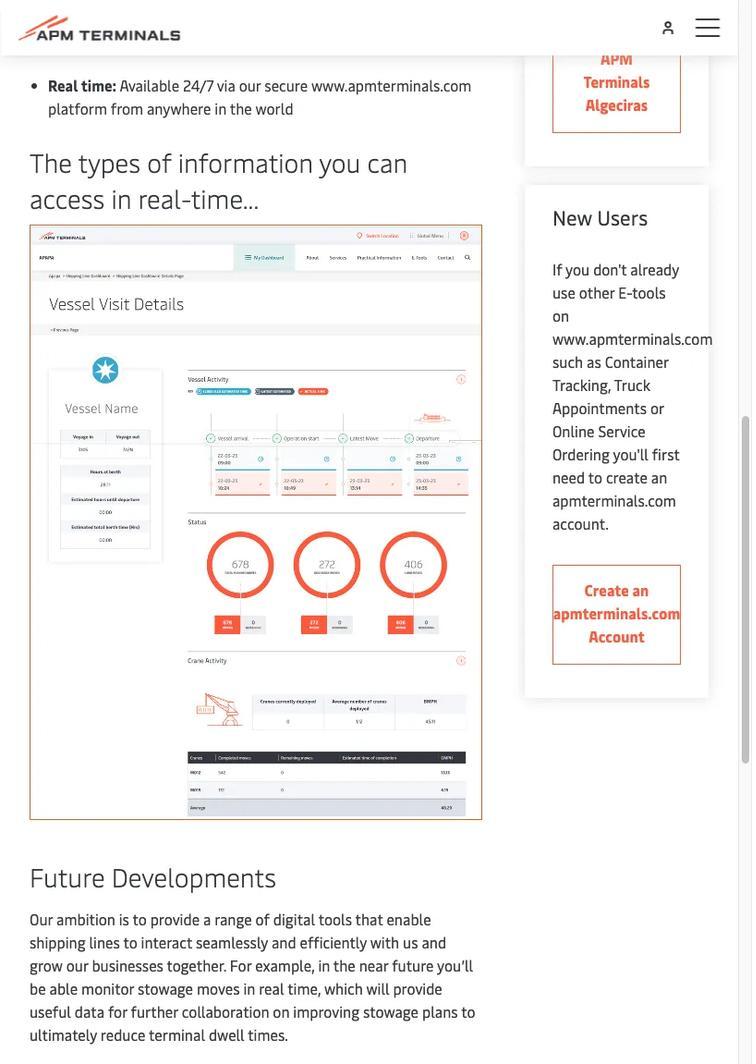 Task type: vqa. For each thing, say whether or not it's contained in the screenshot.
GLOBAL button
no



Task type: describe. For each thing, give the bounding box(es) containing it.
you'll
[[614, 445, 649, 465]]

create
[[585, 581, 630, 601]]

appointments
[[553, 399, 647, 418]]

from inside available 24/7 via our secure www.apmterminals.com platform from anywhere in the world
[[111, 99, 143, 119]]

to right plans
[[462, 1002, 476, 1022]]

1 vertical spatial provide
[[393, 979, 443, 999]]

our ambition is to provide a range of digital tools that enable shipping lines to interact seamlessly and efficiently with us and grow our businesses together. for example, in the near future you'll be able monitor stowage moves in real time, which will provide useful data for further collaboration on improving stowage plans to ultimately reduce terminal dwell times.
[[30, 910, 476, 1045]]

platform
[[48, 99, 107, 119]]

to down the terminal in the right of the page
[[422, 6, 436, 26]]

data inside our ambition is to provide a range of digital tools that enable shipping lines to interact seamlessly and efficiently with us and grow our businesses together. for example, in the near future you'll be able monitor stowage moves in real time, which will provide useful data for further collaboration on improving stowage plans to ultimately reduce terminal dwell times.
[[75, 1002, 105, 1022]]

shipping
[[30, 933, 86, 953]]

digital
[[274, 910, 315, 930]]

times.
[[248, 1026, 288, 1045]]

system,
[[117, 6, 169, 26]]

apmterminals.com inside if you don't already use other e-tools on www.apmterminals.com such as container tracking, truck appointments or online service ordering you'll first need to create an apmterminals.com account.
[[553, 491, 677, 511]]

with
[[371, 933, 400, 953]]

together.
[[167, 956, 227, 976]]

improve
[[48, 30, 102, 49]]

further
[[131, 1002, 178, 1022]]

0 vertical spatial provide
[[150, 910, 200, 930]]

create an apmterminals.com account
[[554, 581, 681, 647]]

the inside our ambition is to provide a range of digital tools that enable shipping lines to interact seamlessly and efficiently with us and grow our businesses together. for example, in the near future you'll be able monitor stowage moves in real time, which will provide useful data for further collaboration on improving stowage plans to ultimately reduce terminal dwell times.
[[334, 956, 356, 976]]

monitor
[[81, 979, 134, 999]]

able
[[49, 979, 78, 999]]

cranes
[[329, 0, 372, 3]]

near
[[359, 956, 389, 976]]

planning.
[[274, 30, 335, 49]]

world
[[256, 99, 294, 119]]

e-
[[619, 283, 633, 303]]

collaboration
[[182, 1002, 270, 1022]]

can
[[368, 144, 408, 179]]

to right is
[[133, 910, 147, 930]]

account.
[[553, 514, 609, 534]]

us
[[403, 933, 418, 953]]

which
[[325, 979, 363, 999]]

create an apmterminals.com account link
[[553, 566, 682, 665]]

already
[[631, 260, 680, 280]]

our inside available 24/7 via our secure www.apmterminals.com platform from anywhere in the world
[[239, 76, 261, 96]]

or
[[651, 399, 665, 418]]

apm terminals algeciras
[[584, 49, 650, 115]]

secure
[[265, 76, 308, 96]]

terminals
[[584, 72, 650, 92]]

ambition
[[56, 910, 115, 930]]

the types of information you can access in real-time...
[[30, 144, 408, 215]]

for
[[108, 1002, 127, 1022]]

other
[[580, 283, 615, 303]]

1 horizontal spatial www.apmterminals.com
[[553, 329, 713, 349]]

users
[[598, 204, 649, 231]]

use
[[553, 283, 576, 303]]

example,
[[255, 956, 315, 976]]

to right cranes
[[376, 0, 390, 3]]

container
[[605, 352, 669, 372]]

efficiently
[[300, 933, 367, 953]]

real
[[48, 76, 78, 96]]

live
[[198, 0, 224, 3]]

apm
[[601, 49, 633, 69]]

online
[[553, 422, 595, 442]]

grow
[[30, 956, 63, 976]]

apmterminals.com inside "link"
[[554, 604, 681, 624]]

: live data sent from cranes to our terminal operating system, removes human bias and enables you to improve the accuracy of your own planning.
[[48, 0, 476, 49]]

time:
[[81, 76, 117, 96]]

real-
[[138, 180, 191, 215]]

if you don't already use other e-tools on www.apmterminals.com such as container tracking, truck appointments or online service ordering you'll first need to create an apmterminals.com account.
[[553, 260, 713, 534]]

ultimately
[[30, 1026, 97, 1045]]

apm terminals algeciras link
[[553, 34, 682, 134]]

a
[[203, 910, 211, 930]]

data inside : live data sent from cranes to our terminal operating system, removes human bias and enables you to improve the accuracy of your own planning.
[[228, 0, 257, 3]]

improving
[[293, 1002, 360, 1022]]

accuracy
[[131, 30, 189, 49]]

via
[[217, 76, 236, 96]]

in down efficiently
[[318, 956, 330, 976]]

algeciras
[[586, 95, 648, 115]]

tracking,
[[553, 375, 612, 395]]

the
[[30, 144, 72, 179]]

you'll
[[437, 956, 474, 976]]

our inside our ambition is to provide a range of digital tools that enable shipping lines to interact seamlessly and efficiently with us and grow our businesses together. for example, in the near future you'll be able monitor stowage moves in real time, which will provide useful data for further collaboration on improving stowage plans to ultimately reduce terminal dwell times.
[[66, 956, 88, 976]]

interact
[[141, 933, 192, 953]]

new users
[[553, 204, 649, 231]]

terminal
[[419, 0, 476, 3]]

sld screenshot 550 image
[[30, 225, 483, 821]]

you inside the types of information you can access in real-time...
[[319, 144, 361, 179]]



Task type: locate. For each thing, give the bounding box(es) containing it.
our left the terminal in the right of the page
[[394, 0, 416, 3]]

2 horizontal spatial you
[[566, 260, 590, 280]]

0 horizontal spatial an
[[633, 581, 650, 601]]

0 vertical spatial tools
[[633, 283, 666, 303]]

0 horizontal spatial of
[[147, 144, 172, 179]]

1 and from the left
[[272, 933, 297, 953]]

www.apmterminals.com up container
[[553, 329, 713, 349]]

is
[[119, 910, 129, 930]]

tools inside if you don't already use other e-tools on www.apmterminals.com such as container tracking, truck appointments or online service ordering you'll first need to create an apmterminals.com account.
[[633, 283, 666, 303]]

0 vertical spatial data
[[228, 0, 257, 3]]

you down the terminal in the right of the page
[[395, 6, 419, 26]]

available 24/7 via our secure www.apmterminals.com platform from anywhere in the world
[[48, 76, 472, 119]]

0 vertical spatial an
[[652, 468, 668, 488]]

from down available at the left top
[[111, 99, 143, 119]]

real
[[259, 979, 284, 999]]

terminal
[[149, 1026, 205, 1045]]

24/7
[[183, 76, 214, 96]]

real time:
[[48, 76, 117, 96]]

lines
[[89, 933, 120, 953]]

the
[[105, 30, 127, 49], [230, 99, 252, 119], [334, 956, 356, 976]]

you inside if you don't already use other e-tools on www.apmterminals.com such as container tracking, truck appointments or online service ordering you'll first need to create an apmterminals.com account.
[[566, 260, 590, 280]]

0 horizontal spatial the
[[105, 30, 127, 49]]

businesses
[[92, 956, 164, 976]]

you left can
[[319, 144, 361, 179]]

on down the use on the top right of page
[[553, 306, 570, 326]]

1 vertical spatial on
[[273, 1002, 290, 1022]]

apmterminals.com down create
[[553, 491, 677, 511]]

1 horizontal spatial from
[[293, 0, 326, 3]]

an right the create in the right of the page
[[633, 581, 650, 601]]

stowage down will
[[363, 1002, 419, 1022]]

future
[[392, 956, 434, 976]]

www.apmterminals.com up can
[[312, 76, 472, 96]]

human
[[232, 6, 278, 26]]

account
[[589, 627, 645, 647]]

the down system,
[[105, 30, 127, 49]]

1 horizontal spatial stowage
[[363, 1002, 419, 1022]]

new
[[553, 204, 593, 231]]

from up bias
[[293, 0, 326, 3]]

2 and from the left
[[422, 933, 447, 953]]

www.apmterminals.com
[[312, 76, 472, 96], [553, 329, 713, 349]]

1 horizontal spatial our
[[239, 76, 261, 96]]

first
[[653, 445, 680, 465]]

of inside our ambition is to provide a range of digital tools that enable shipping lines to interact seamlessly and efficiently with us and grow our businesses together. for example, in the near future you'll be able monitor stowage moves in real time, which will provide useful data for further collaboration on improving stowage plans to ultimately reduce terminal dwell times.
[[256, 910, 270, 930]]

on inside if you don't already use other e-tools on www.apmterminals.com such as container tracking, truck appointments or online service ordering you'll first need to create an apmterminals.com account.
[[553, 306, 570, 326]]

1 vertical spatial you
[[319, 144, 361, 179]]

and right us
[[422, 933, 447, 953]]

access
[[30, 180, 105, 215]]

for
[[230, 956, 252, 976]]

0 vertical spatial you
[[395, 6, 419, 26]]

0 horizontal spatial from
[[111, 99, 143, 119]]

0 vertical spatial stowage
[[138, 979, 193, 999]]

2 vertical spatial the
[[334, 956, 356, 976]]

developments
[[112, 859, 276, 894]]

0 horizontal spatial and
[[272, 933, 297, 953]]

1 horizontal spatial tools
[[633, 283, 666, 303]]

types
[[78, 144, 141, 179]]

0 vertical spatial from
[[293, 0, 326, 3]]

time,
[[288, 979, 321, 999]]

of down removes
[[192, 30, 206, 49]]

0 vertical spatial apmterminals.com
[[553, 491, 677, 511]]

of right range
[[256, 910, 270, 930]]

the inside available 24/7 via our secure www.apmterminals.com platform from anywhere in the world
[[230, 99, 252, 119]]

range
[[215, 910, 252, 930]]

need
[[553, 468, 585, 488]]

in inside the types of information you can access in real-time...
[[111, 180, 132, 215]]

to inside if you don't already use other e-tools on www.apmterminals.com such as container tracking, truck appointments or online service ordering you'll first need to create an apmterminals.com account.
[[589, 468, 603, 488]]

1 horizontal spatial you
[[395, 6, 419, 26]]

stowage up further
[[138, 979, 193, 999]]

and enables
[[312, 6, 392, 26]]

bias
[[282, 6, 308, 26]]

0 vertical spatial the
[[105, 30, 127, 49]]

dwell
[[209, 1026, 245, 1045]]

on down real
[[273, 1002, 290, 1022]]

removes
[[172, 6, 228, 26]]

future
[[30, 859, 105, 894]]

0 horizontal spatial tools
[[319, 910, 352, 930]]

1 vertical spatial the
[[230, 99, 252, 119]]

an inside "create an apmterminals.com account"
[[633, 581, 650, 601]]

available
[[120, 76, 180, 96]]

1 horizontal spatial provide
[[393, 979, 443, 999]]

on
[[553, 306, 570, 326], [273, 1002, 290, 1022]]

1 vertical spatial of
[[147, 144, 172, 179]]

to up the businesses
[[123, 933, 138, 953]]

1 vertical spatial tools
[[319, 910, 352, 930]]

1 horizontal spatial an
[[652, 468, 668, 488]]

0 horizontal spatial stowage
[[138, 979, 193, 999]]

1 horizontal spatial the
[[230, 99, 252, 119]]

and
[[272, 933, 297, 953], [422, 933, 447, 953]]

provide down future
[[393, 979, 443, 999]]

from inside : live data sent from cranes to our terminal operating system, removes human bias and enables you to improve the accuracy of your own planning.
[[293, 0, 326, 3]]

own
[[243, 30, 271, 49]]

tools inside our ambition is to provide a range of digital tools that enable shipping lines to interact seamlessly and efficiently with us and grow our businesses together. for example, in the near future you'll be able monitor stowage moves in real time, which will provide useful data for further collaboration on improving stowage plans to ultimately reduce terminal dwell times.
[[319, 910, 352, 930]]

1 horizontal spatial and
[[422, 933, 447, 953]]

0 vertical spatial of
[[192, 30, 206, 49]]

of inside the types of information you can access in real-time...
[[147, 144, 172, 179]]

2 horizontal spatial our
[[394, 0, 416, 3]]

apmterminals.com
[[553, 491, 677, 511], [554, 604, 681, 624]]

0 horizontal spatial www.apmterminals.com
[[312, 76, 472, 96]]

data up human
[[228, 0, 257, 3]]

0 vertical spatial on
[[553, 306, 570, 326]]

0 vertical spatial www.apmterminals.com
[[312, 76, 472, 96]]

2 vertical spatial of
[[256, 910, 270, 930]]

don't
[[594, 260, 627, 280]]

an inside if you don't already use other e-tools on www.apmterminals.com such as container tracking, truck appointments or online service ordering you'll first need to create an apmterminals.com account.
[[652, 468, 668, 488]]

will
[[367, 979, 390, 999]]

1 vertical spatial from
[[111, 99, 143, 119]]

:
[[191, 0, 194, 3]]

operating
[[48, 6, 113, 26]]

2 vertical spatial you
[[566, 260, 590, 280]]

apmterminals.com up account
[[554, 604, 681, 624]]

useful
[[30, 1002, 71, 1022]]

in inside available 24/7 via our secure www.apmterminals.com platform from anywhere in the world
[[215, 99, 227, 119]]

of up real-
[[147, 144, 172, 179]]

in down 'types'
[[111, 180, 132, 215]]

0 horizontal spatial data
[[75, 1002, 105, 1022]]

as
[[587, 352, 602, 372]]

our
[[394, 0, 416, 3], [239, 76, 261, 96], [66, 956, 88, 976]]

the up which
[[334, 956, 356, 976]]

information
[[178, 144, 313, 179]]

stowage
[[138, 979, 193, 999], [363, 1002, 419, 1022]]

the inside : live data sent from cranes to our terminal operating system, removes human bias and enables you to improve the accuracy of your own planning.
[[105, 30, 127, 49]]

to
[[376, 0, 390, 3], [422, 6, 436, 26], [589, 468, 603, 488], [133, 910, 147, 930], [123, 933, 138, 953], [462, 1002, 476, 1022]]

www.apmterminals.com inside available 24/7 via our secure www.apmterminals.com platform from anywhere in the world
[[312, 76, 472, 96]]

you right the if
[[566, 260, 590, 280]]

the down via
[[230, 99, 252, 119]]

2 vertical spatial our
[[66, 956, 88, 976]]

1 horizontal spatial data
[[228, 0, 257, 3]]

an
[[652, 468, 668, 488], [633, 581, 650, 601]]

2 horizontal spatial the
[[334, 956, 356, 976]]

1 vertical spatial apmterminals.com
[[554, 604, 681, 624]]

1 vertical spatial our
[[239, 76, 261, 96]]

service
[[599, 422, 646, 442]]

that
[[356, 910, 383, 930]]

of inside : live data sent from cranes to our terminal operating system, removes human bias and enables you to improve the accuracy of your own planning.
[[192, 30, 206, 49]]

create
[[607, 468, 648, 488]]

you inside : live data sent from cranes to our terminal operating system, removes human bias and enables you to improve the accuracy of your own planning.
[[395, 6, 419, 26]]

1 horizontal spatial on
[[553, 306, 570, 326]]

1 vertical spatial data
[[75, 1002, 105, 1022]]

tools up efficiently
[[319, 910, 352, 930]]

your
[[210, 30, 239, 49]]

our up able at left
[[66, 956, 88, 976]]

1 vertical spatial stowage
[[363, 1002, 419, 1022]]

future developments
[[30, 859, 276, 894]]

0 horizontal spatial you
[[319, 144, 361, 179]]

1 vertical spatial www.apmterminals.com
[[553, 329, 713, 349]]

our
[[30, 910, 53, 930]]

1 horizontal spatial of
[[192, 30, 206, 49]]

0 horizontal spatial on
[[273, 1002, 290, 1022]]

be
[[30, 979, 46, 999]]

tools down already
[[633, 283, 666, 303]]

and up example, on the left bottom of the page
[[272, 933, 297, 953]]

ordering
[[553, 445, 610, 465]]

data left for
[[75, 1002, 105, 1022]]

time...
[[191, 180, 259, 215]]

plans
[[423, 1002, 458, 1022]]

to right the need
[[589, 468, 603, 488]]

our right via
[[239, 76, 261, 96]]

you
[[395, 6, 419, 26], [319, 144, 361, 179], [566, 260, 590, 280]]

anywhere
[[147, 99, 211, 119]]

in down via
[[215, 99, 227, 119]]

0 vertical spatial our
[[394, 0, 416, 3]]

in left real
[[244, 979, 256, 999]]

on inside our ambition is to provide a range of digital tools that enable shipping lines to interact seamlessly and efficiently with us and grow our businesses together. for example, in the near future you'll be able monitor stowage moves in real time, which will provide useful data for further collaboration on improving stowage plans to ultimately reduce terminal dwell times.
[[273, 1002, 290, 1022]]

truck
[[615, 375, 651, 395]]

seamlessly
[[196, 933, 268, 953]]

our inside : live data sent from cranes to our terminal operating system, removes human bias and enables you to improve the accuracy of your own planning.
[[394, 0, 416, 3]]

1 vertical spatial an
[[633, 581, 650, 601]]

0 horizontal spatial provide
[[150, 910, 200, 930]]

such
[[553, 352, 584, 372]]

provide up interact
[[150, 910, 200, 930]]

reduce
[[101, 1026, 146, 1045]]

sent
[[261, 0, 289, 3]]

2 horizontal spatial of
[[256, 910, 270, 930]]

an down first
[[652, 468, 668, 488]]

0 horizontal spatial our
[[66, 956, 88, 976]]

tools
[[633, 283, 666, 303], [319, 910, 352, 930]]



